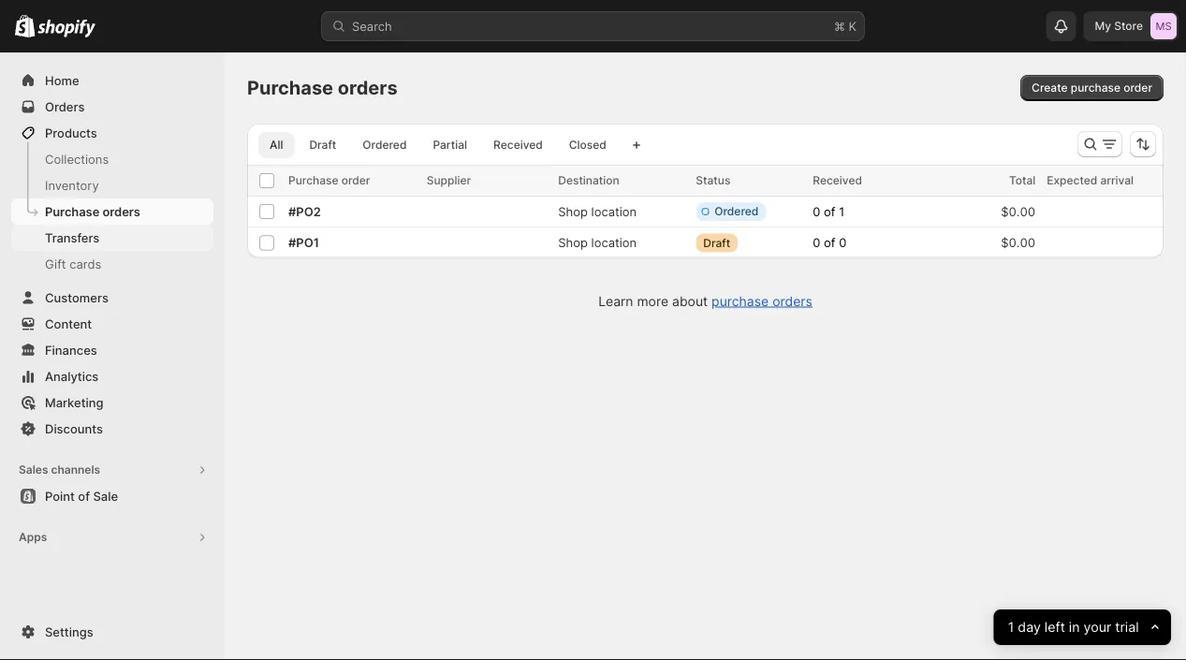 Task type: vqa. For each thing, say whether or not it's contained in the screenshot.
Select a plan Icon
no



Task type: describe. For each thing, give the bounding box(es) containing it.
1 day left in your trial button
[[994, 610, 1171, 645]]

sales
[[19, 463, 48, 477]]

1 horizontal spatial received
[[813, 174, 862, 187]]

draft link
[[298, 132, 348, 158]]

orders link
[[11, 94, 214, 120]]

apps
[[19, 530, 47, 544]]

finances
[[45, 343, 97, 357]]

supplier
[[427, 174, 471, 187]]

more
[[637, 293, 669, 309]]

channels
[[51, 463, 100, 477]]

left
[[1045, 619, 1066, 635]]

0 vertical spatial purchase orders
[[247, 76, 398, 99]]

inventory link
[[11, 172, 214, 199]]

store
[[1115, 19, 1143, 33]]

status button
[[696, 171, 749, 190]]

1 vertical spatial order
[[342, 174, 370, 187]]

marketing
[[45, 395, 103, 410]]

expected arrival
[[1047, 174, 1134, 187]]

all
[[270, 138, 283, 152]]

k
[[849, 19, 857, 33]]

destination
[[558, 174, 620, 187]]

purchase orders link
[[712, 293, 813, 309]]

point
[[45, 489, 75, 503]]

0 down the 0 of 1 dropdown button
[[839, 236, 847, 250]]

#po1
[[288, 235, 319, 250]]

products
[[45, 125, 97, 140]]

status
[[696, 174, 731, 187]]

⌘
[[834, 19, 845, 33]]

arrival
[[1101, 174, 1134, 187]]

purchase order
[[288, 174, 370, 187]]

trial
[[1116, 619, 1139, 635]]

gift
[[45, 257, 66, 271]]

apps button
[[11, 524, 214, 551]]

⌘ k
[[834, 19, 857, 33]]

$0.00 for 1
[[1001, 204, 1036, 219]]

point of sale
[[45, 489, 118, 503]]

0 for 0 of 1
[[813, 204, 821, 219]]

shop location for 0 of 1
[[558, 204, 637, 219]]

0 of 0 button
[[807, 230, 869, 256]]

expected
[[1047, 174, 1098, 187]]

0 of 1 button
[[807, 199, 867, 225]]

1 horizontal spatial orders
[[338, 76, 398, 99]]

home
[[45, 73, 79, 88]]

1 vertical spatial purchase
[[288, 174, 339, 187]]

purchase orders link
[[11, 199, 214, 225]]

create purchase order
[[1032, 81, 1153, 95]]

expected arrival button
[[1047, 171, 1153, 190]]

collections
[[45, 152, 109, 166]]

0 vertical spatial order
[[1124, 81, 1153, 95]]

supplier button
[[427, 171, 490, 190]]

0 vertical spatial purchase
[[247, 76, 333, 99]]

transfers
[[45, 230, 99, 245]]

1 day left in your trial
[[1008, 619, 1139, 635]]

in
[[1069, 619, 1080, 635]]

sale
[[93, 489, 118, 503]]

of for 0
[[824, 236, 836, 250]]



Task type: locate. For each thing, give the bounding box(es) containing it.
1 horizontal spatial purchase orders
[[247, 76, 398, 99]]

order up #po2 link
[[342, 174, 370, 187]]

gift cards
[[45, 257, 101, 271]]

day
[[1018, 619, 1041, 635]]

#po1 link
[[288, 233, 416, 252]]

0 of 1
[[813, 204, 845, 219]]

received up the 0 of 1 dropdown button
[[813, 174, 862, 187]]

1 vertical spatial ordered
[[715, 205, 759, 218]]

1 horizontal spatial 1
[[1008, 619, 1015, 635]]

$0.00 for 0
[[1001, 235, 1036, 250]]

1
[[839, 204, 845, 219], [1008, 619, 1015, 635]]

settings
[[45, 625, 93, 639]]

search
[[352, 19, 392, 33]]

2 location from the top
[[591, 235, 637, 250]]

create
[[1032, 81, 1068, 95]]

location for 0 of 0
[[591, 235, 637, 250]]

1 shop location from the top
[[558, 204, 637, 219]]

0 horizontal spatial shopify image
[[15, 15, 35, 37]]

1 vertical spatial purchase orders
[[45, 204, 140, 219]]

tab list containing all
[[255, 131, 622, 158]]

0
[[813, 204, 821, 219], [813, 236, 821, 250], [839, 236, 847, 250]]

0 vertical spatial ordered
[[363, 138, 407, 152]]

received
[[494, 138, 543, 152], [813, 174, 862, 187]]

all button
[[258, 132, 294, 158]]

0 horizontal spatial purchase orders
[[45, 204, 140, 219]]

destination button
[[558, 171, 638, 190]]

1 horizontal spatial order
[[1124, 81, 1153, 95]]

0 vertical spatial draft
[[309, 138, 336, 152]]

transfers link
[[11, 225, 214, 251]]

purchase up #po2
[[288, 174, 339, 187]]

1 horizontal spatial shopify image
[[38, 19, 96, 38]]

location for 0 of 1
[[591, 204, 637, 219]]

point of sale button
[[0, 483, 225, 509]]

closed
[[569, 138, 607, 152]]

0 horizontal spatial orders
[[102, 204, 140, 219]]

1 shop from the top
[[558, 204, 588, 219]]

orders down 0 of 0 dropdown button
[[773, 293, 813, 309]]

0 for 0 of 0
[[813, 236, 821, 250]]

about
[[672, 293, 708, 309]]

0 vertical spatial 1
[[839, 204, 845, 219]]

shop location for 0 of 0
[[558, 235, 637, 250]]

2 shop from the top
[[558, 235, 588, 250]]

my store
[[1095, 19, 1143, 33]]

gift cards link
[[11, 251, 214, 277]]

purchase orders down the inventory link
[[45, 204, 140, 219]]

1 left day
[[1008, 619, 1015, 635]]

ordered link
[[351, 132, 418, 158]]

#po2
[[288, 204, 321, 219]]

location up 'learn'
[[591, 235, 637, 250]]

sales channels button
[[11, 457, 214, 483]]

2 $0.00 from the top
[[1001, 235, 1036, 250]]

sales channels
[[19, 463, 100, 477]]

0 vertical spatial $0.00
[[1001, 204, 1036, 219]]

of left 'sale'
[[78, 489, 90, 503]]

0 vertical spatial location
[[591, 204, 637, 219]]

received link
[[482, 132, 554, 158]]

of for 1
[[824, 204, 836, 219]]

of up 0 of 0
[[824, 204, 836, 219]]

ordered inside ordered link
[[363, 138, 407, 152]]

2 vertical spatial orders
[[773, 293, 813, 309]]

point of sale link
[[11, 483, 214, 509]]

0 horizontal spatial order
[[342, 174, 370, 187]]

purchase orders up the draft link
[[247, 76, 398, 99]]

1 horizontal spatial purchase
[[1071, 81, 1121, 95]]

0 vertical spatial of
[[824, 204, 836, 219]]

1 vertical spatial of
[[824, 236, 836, 250]]

0 horizontal spatial 1
[[839, 204, 845, 219]]

shop location up 'learn'
[[558, 235, 637, 250]]

my
[[1095, 19, 1112, 33]]

collections link
[[11, 146, 214, 172]]

draft
[[309, 138, 336, 152], [704, 236, 731, 250]]

shop for 0 of 1
[[558, 204, 588, 219]]

0 horizontal spatial received
[[494, 138, 543, 152]]

finances link
[[11, 337, 214, 363]]

your
[[1084, 619, 1112, 635]]

settings link
[[11, 619, 214, 645]]

learn more about purchase orders
[[599, 293, 813, 309]]

products link
[[11, 120, 214, 146]]

create purchase order link
[[1021, 75, 1164, 101]]

1 horizontal spatial ordered
[[715, 205, 759, 218]]

location down destination button
[[591, 204, 637, 219]]

purchase inside purchase orders link
[[45, 204, 100, 219]]

1 vertical spatial location
[[591, 235, 637, 250]]

1 $0.00 from the top
[[1001, 204, 1036, 219]]

orders up ordered link
[[338, 76, 398, 99]]

customers
[[45, 290, 109, 305]]

2 vertical spatial purchase
[[45, 204, 100, 219]]

1 vertical spatial shop
[[558, 235, 588, 250]]

marketing link
[[11, 390, 214, 416]]

received right partial
[[494, 138, 543, 152]]

1 horizontal spatial draft
[[704, 236, 731, 250]]

location
[[591, 204, 637, 219], [591, 235, 637, 250]]

discounts link
[[11, 416, 214, 442]]

1 vertical spatial received
[[813, 174, 862, 187]]

orders
[[338, 76, 398, 99], [102, 204, 140, 219], [773, 293, 813, 309]]

draft up purchase order
[[309, 138, 336, 152]]

closed link
[[558, 132, 618, 158]]

home link
[[11, 67, 214, 94]]

0 up 0 of 0
[[813, 204, 821, 219]]

#po2 link
[[288, 202, 416, 221]]

my store image
[[1151, 13, 1177, 39]]

2 shop location from the top
[[558, 235, 637, 250]]

purchase orders
[[247, 76, 398, 99], [45, 204, 140, 219]]

1 vertical spatial shop location
[[558, 235, 637, 250]]

purchase right about
[[712, 293, 769, 309]]

1 vertical spatial orders
[[102, 204, 140, 219]]

2 vertical spatial of
[[78, 489, 90, 503]]

orders down the inventory link
[[102, 204, 140, 219]]

discounts
[[45, 421, 103, 436]]

total
[[1009, 174, 1036, 187]]

$0.00
[[1001, 204, 1036, 219], [1001, 235, 1036, 250]]

ordered down status button
[[715, 205, 759, 218]]

of down 0 of 1
[[824, 236, 836, 250]]

analytics link
[[11, 363, 214, 390]]

0 vertical spatial shop location
[[558, 204, 637, 219]]

0 vertical spatial orders
[[338, 76, 398, 99]]

0 horizontal spatial purchase
[[712, 293, 769, 309]]

partial
[[433, 138, 467, 152]]

0 vertical spatial received
[[494, 138, 543, 152]]

0 vertical spatial shop
[[558, 204, 588, 219]]

purchase right create
[[1071, 81, 1121, 95]]

content link
[[11, 311, 214, 337]]

shop location
[[558, 204, 637, 219], [558, 235, 637, 250]]

cards
[[70, 257, 101, 271]]

purchase up transfers at the top left of the page
[[45, 204, 100, 219]]

0 horizontal spatial draft
[[309, 138, 336, 152]]

shop for 0 of 0
[[558, 235, 588, 250]]

order
[[1124, 81, 1153, 95], [342, 174, 370, 187]]

content
[[45, 317, 92, 331]]

of inside button
[[78, 489, 90, 503]]

ordered right the draft link
[[363, 138, 407, 152]]

partial link
[[422, 132, 479, 158]]

0 down 0 of 1
[[813, 236, 821, 250]]

purchase
[[247, 76, 333, 99], [288, 174, 339, 187], [45, 204, 100, 219]]

purchase
[[1071, 81, 1121, 95], [712, 293, 769, 309]]

inventory
[[45, 178, 99, 192]]

of
[[824, 204, 836, 219], [824, 236, 836, 250], [78, 489, 90, 503]]

1 up 0 of 0 dropdown button
[[839, 204, 845, 219]]

1 location from the top
[[591, 204, 637, 219]]

customers link
[[11, 285, 214, 311]]

1 vertical spatial 1
[[1008, 619, 1015, 635]]

orders
[[45, 99, 85, 114]]

shopify image
[[15, 15, 35, 37], [38, 19, 96, 38]]

2 horizontal spatial orders
[[773, 293, 813, 309]]

1 vertical spatial purchase
[[712, 293, 769, 309]]

1 vertical spatial draft
[[704, 236, 731, 250]]

shop
[[558, 204, 588, 219], [558, 235, 588, 250]]

draft up learn more about purchase orders
[[704, 236, 731, 250]]

tab list
[[255, 131, 622, 158]]

learn
[[599, 293, 633, 309]]

0 vertical spatial purchase
[[1071, 81, 1121, 95]]

analytics
[[45, 369, 99, 383]]

order down store
[[1124, 81, 1153, 95]]

0 of 0
[[813, 236, 847, 250]]

0 horizontal spatial ordered
[[363, 138, 407, 152]]

1 vertical spatial $0.00
[[1001, 235, 1036, 250]]

shop location down destination button
[[558, 204, 637, 219]]

of for sale
[[78, 489, 90, 503]]

purchase up all
[[247, 76, 333, 99]]



